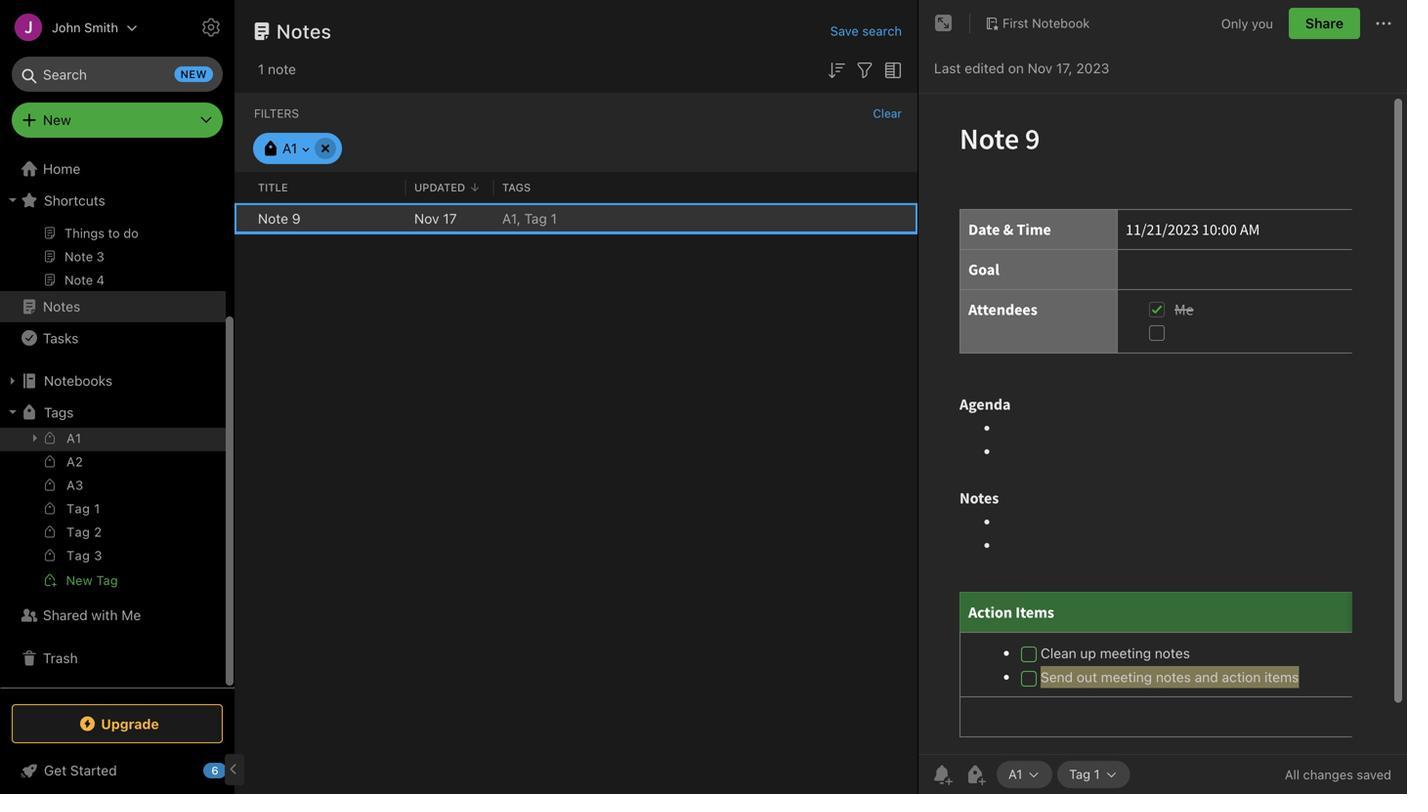 Task type: vqa. For each thing, say whether or not it's contained in the screenshot.
Sub-tag 'field'
yes



Task type: describe. For each thing, give the bounding box(es) containing it.
new search field
[[25, 57, 213, 92]]

a1 inside 'tree'
[[66, 431, 82, 446]]

1 horizontal spatial a1
[[282, 140, 297, 156]]

all changes saved
[[1285, 768, 1392, 782]]

search
[[862, 23, 902, 38]]

tree containing home
[[0, 6, 235, 687]]

3
[[94, 548, 102, 563]]

clear
[[873, 107, 902, 120]]

click to collapse image
[[227, 759, 242, 782]]

notebook
[[1032, 16, 1090, 30]]

first notebook button
[[978, 10, 1097, 37]]

shared with me link
[[0, 600, 226, 631]]

started
[[70, 763, 117, 779]]

Search text field
[[25, 57, 209, 92]]

only
[[1222, 16, 1249, 31]]

note 9
[[258, 211, 301, 227]]

shortcuts
[[44, 192, 105, 208]]

expand note image
[[933, 12, 956, 35]]

home link
[[0, 153, 235, 185]]

expand notebooks image
[[5, 373, 21, 389]]

new tag button
[[0, 569, 226, 592]]

save
[[831, 23, 859, 38]]

tag inside tag 1 button
[[1070, 767, 1091, 782]]

a1 inside "button"
[[1009, 767, 1023, 782]]

shared with me
[[43, 607, 141, 624]]

1 left note
[[258, 61, 264, 77]]

a3
[[66, 478, 84, 493]]

Help and Learning task checklist field
[[0, 756, 235, 787]]

expand tags image
[[5, 405, 21, 420]]

group for tags
[[0, 427, 226, 600]]

notebooks
[[44, 373, 113, 389]]

tag 2 link
[[0, 522, 226, 545]]

group for shortcuts
[[0, 37, 226, 299]]

notebooks link
[[0, 366, 226, 397]]

2
[[94, 525, 102, 540]]

tag 1 inside button
[[1070, 767, 1100, 782]]

More actions field
[[1372, 8, 1396, 39]]

nov inside row group
[[414, 211, 439, 227]]

tag 2
[[66, 525, 102, 540]]

notes inside the notes link
[[43, 299, 80, 315]]

9
[[292, 211, 301, 227]]

tag inside the new tag button
[[96, 573, 118, 588]]

share
[[1306, 15, 1344, 31]]

a3 link
[[0, 475, 226, 499]]

note window element
[[919, 0, 1408, 795]]

you
[[1252, 16, 1274, 31]]

tag 3 link
[[0, 545, 226, 569]]

more actions image
[[1372, 12, 1396, 35]]

a2
[[66, 455, 83, 469]]

saved
[[1357, 768, 1392, 782]]

john smith
[[52, 20, 118, 35]]

shared
[[43, 607, 88, 624]]

notes link
[[0, 291, 226, 323]]

new
[[180, 68, 207, 81]]

new for new tag
[[66, 573, 93, 588]]

changes
[[1304, 768, 1354, 782]]

upgrade
[[101, 716, 159, 732]]

a1 link
[[0, 427, 226, 452]]

A1 Tag actions field
[[1023, 768, 1041, 782]]

Tag 1 Tag actions field
[[1100, 768, 1119, 782]]

tag 3
[[66, 548, 102, 563]]

john
[[52, 20, 81, 35]]

me
[[121, 607, 141, 624]]

get
[[44, 763, 67, 779]]

first
[[1003, 16, 1029, 30]]

trash link
[[0, 643, 226, 674]]

note
[[268, 61, 296, 77]]

tasks button
[[0, 323, 226, 354]]



Task type: locate. For each thing, give the bounding box(es) containing it.
nov 17
[[414, 211, 457, 227]]

0 vertical spatial nov
[[1028, 60, 1053, 76]]

1 horizontal spatial tag 1
[[1070, 767, 1100, 782]]

tags down notebooks
[[44, 404, 74, 421]]

tag inside row group
[[525, 211, 547, 227]]

shortcuts button
[[0, 185, 226, 216]]

tag
[[525, 211, 547, 227], [66, 501, 90, 516], [66, 525, 90, 540], [66, 548, 90, 563], [96, 573, 118, 588], [1070, 767, 1091, 782]]

all
[[1285, 768, 1300, 782]]

0 horizontal spatial notes
[[43, 299, 80, 315]]

tags inside button
[[44, 404, 74, 421]]

1 horizontal spatial notes
[[277, 20, 332, 43]]

2023
[[1077, 60, 1110, 76]]

last edited on nov 17, 2023
[[934, 60, 1110, 76]]

add tag image
[[964, 763, 987, 787]]

a1 button inside note window element
[[997, 761, 1053, 789]]

save search button
[[831, 22, 902, 41]]

get started
[[44, 763, 117, 779]]

1 vertical spatial a1
[[66, 431, 82, 446]]

tasks
[[43, 330, 79, 346]]

nov left the 17
[[414, 211, 439, 227]]

tags
[[502, 181, 531, 194], [44, 404, 74, 421]]

with
[[91, 607, 118, 624]]

new for new
[[43, 112, 71, 128]]

a1, tag 1
[[502, 211, 557, 227]]

add a reminder image
[[931, 763, 954, 787]]

1 vertical spatial tags
[[44, 404, 74, 421]]

0 vertical spatial group
[[0, 37, 226, 299]]

0 vertical spatial a1
[[282, 140, 297, 156]]

new
[[43, 112, 71, 128], [66, 573, 93, 588]]

1 horizontal spatial nov
[[1028, 60, 1053, 76]]

smith
[[84, 20, 118, 35]]

1 vertical spatial new
[[66, 573, 93, 588]]

1 up 2
[[94, 501, 100, 516]]

save search
[[831, 23, 902, 38]]

6
[[211, 765, 219, 778]]

1 inside row group
[[551, 211, 557, 227]]

tag down a3
[[66, 501, 90, 516]]

tag inside 'tag 2' link
[[66, 525, 90, 540]]

0 vertical spatial notes
[[277, 20, 332, 43]]

tag inside tag 1 link
[[66, 501, 90, 516]]

tag 1 right a1 tag actions field
[[1070, 767, 1100, 782]]

new up home
[[43, 112, 71, 128]]

tag 1 button
[[1058, 761, 1130, 789]]

0 horizontal spatial tags
[[44, 404, 74, 421]]

updated
[[414, 181, 465, 194]]

edited
[[965, 60, 1005, 76]]

tag right a1,
[[525, 211, 547, 227]]

1 vertical spatial tag 1
[[1070, 767, 1100, 782]]

first notebook
[[1003, 16, 1090, 30]]

Sort options field
[[825, 57, 848, 82]]

View options field
[[877, 57, 905, 82]]

new down the tag 3
[[66, 573, 93, 588]]

notes up tasks
[[43, 299, 80, 315]]

1 right a1,
[[551, 211, 557, 227]]

tag 1
[[66, 501, 100, 516], [1070, 767, 1100, 782]]

tag 1 link
[[0, 499, 226, 522]]

a2 link
[[0, 452, 226, 475]]

0 vertical spatial tags
[[502, 181, 531, 194]]

1 note
[[258, 61, 296, 77]]

last
[[934, 60, 961, 76]]

1 vertical spatial nov
[[414, 211, 439, 227]]

1 right a1 tag actions field
[[1094, 767, 1100, 782]]

home
[[43, 161, 80, 177]]

1 vertical spatial notes
[[43, 299, 80, 315]]

upgrade button
[[12, 705, 223, 744]]

Add filters field
[[853, 57, 877, 82]]

tag left 2
[[66, 525, 90, 540]]

cell
[[235, 203, 250, 235]]

notes up note
[[277, 20, 332, 43]]

nov inside note window element
[[1028, 60, 1053, 76]]

1 vertical spatial group
[[0, 427, 226, 600]]

a1 down filters
[[282, 140, 297, 156]]

2 vertical spatial a1
[[1009, 767, 1023, 782]]

row group containing note 9
[[235, 203, 918, 235]]

new inside button
[[66, 573, 93, 588]]

1 horizontal spatial tags
[[502, 181, 531, 194]]

tag inside tag 3 link
[[66, 548, 90, 563]]

tag left the 3 on the bottom of the page
[[66, 548, 90, 563]]

new button
[[12, 103, 223, 138]]

a1 right add tag icon
[[1009, 767, 1023, 782]]

notes
[[277, 20, 332, 43], [43, 299, 80, 315]]

trash
[[43, 651, 78, 667]]

title
[[258, 181, 288, 194]]

a1,
[[502, 211, 521, 227]]

filters
[[254, 107, 299, 120]]

0 horizontal spatial nov
[[414, 211, 439, 227]]

tree
[[0, 6, 235, 687]]

only you
[[1222, 16, 1274, 31]]

1
[[258, 61, 264, 77], [551, 211, 557, 227], [94, 501, 100, 516], [1094, 767, 1100, 782]]

nov right on
[[1028, 60, 1053, 76]]

add filters image
[[853, 58, 877, 82]]

Note Editor text field
[[919, 94, 1408, 755]]

share button
[[1289, 8, 1361, 39]]

a1 button
[[253, 133, 342, 164], [282, 138, 297, 159], [997, 761, 1053, 789]]

tag 1 up tag 2
[[66, 501, 100, 516]]

Account field
[[0, 8, 138, 47]]

new tag
[[66, 573, 118, 588]]

Sub-tag field
[[297, 138, 310, 159]]

a1 up a2
[[66, 431, 82, 446]]

clear button
[[873, 107, 902, 120]]

0 vertical spatial new
[[43, 112, 71, 128]]

17,
[[1057, 60, 1073, 76]]

17
[[443, 211, 457, 227]]

1 inside 'tree'
[[94, 501, 100, 516]]

a1
[[282, 140, 297, 156], [66, 431, 82, 446], [1009, 767, 1023, 782]]

row group
[[235, 203, 918, 235]]

tag 1 inside 'tree'
[[66, 501, 100, 516]]

settings image
[[199, 16, 223, 39]]

1 inside button
[[1094, 767, 1100, 782]]

nov
[[1028, 60, 1053, 76], [414, 211, 439, 227]]

note
[[258, 211, 288, 227]]

2 group from the top
[[0, 427, 226, 600]]

tag left the tag 1 tag actions field
[[1070, 767, 1091, 782]]

tag down tag 3 link
[[96, 573, 118, 588]]

0 horizontal spatial a1
[[66, 431, 82, 446]]

tags up a1,
[[502, 181, 531, 194]]

2 horizontal spatial a1
[[1009, 767, 1023, 782]]

0 vertical spatial tag 1
[[66, 501, 100, 516]]

on
[[1008, 60, 1024, 76]]

tags button
[[0, 397, 226, 428]]

1 group from the top
[[0, 37, 226, 299]]

group containing a1
[[0, 427, 226, 600]]

group
[[0, 37, 226, 299], [0, 427, 226, 600]]

new inside popup button
[[43, 112, 71, 128]]

0 horizontal spatial tag 1
[[66, 501, 100, 516]]



